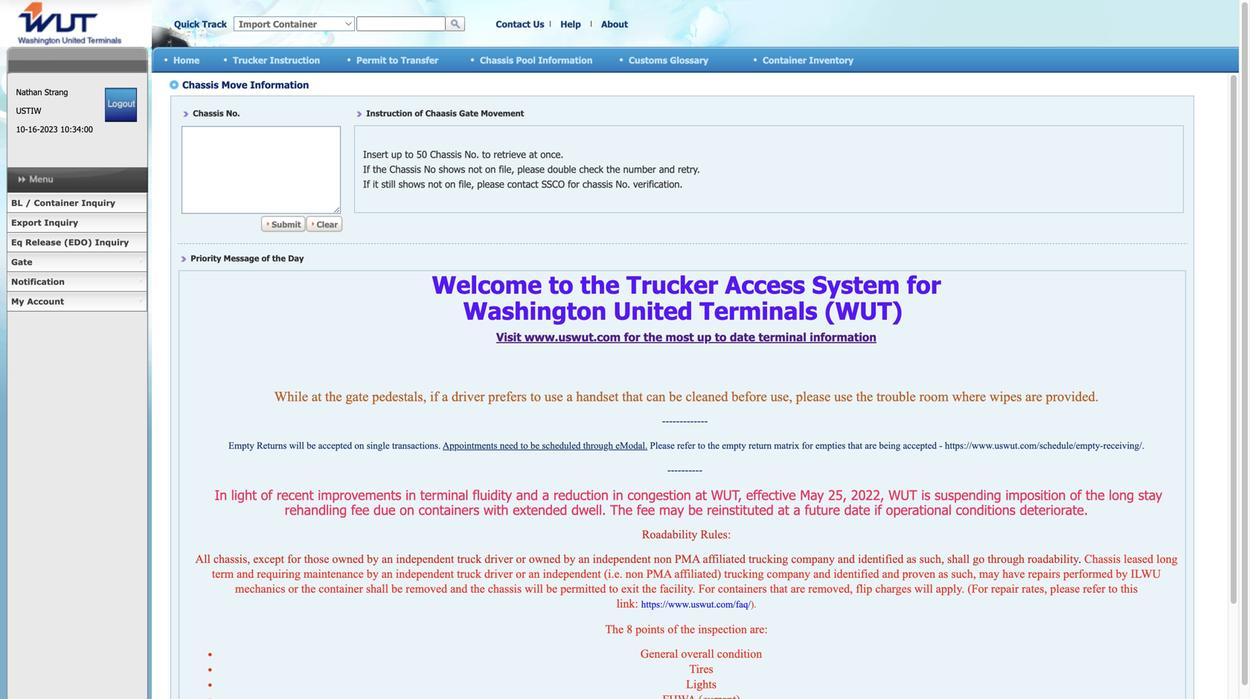 Task type: locate. For each thing, give the bounding box(es) containing it.
inquiry down bl / container inquiry
[[44, 218, 78, 228]]

10-
[[16, 124, 28, 134]]

container
[[763, 55, 807, 65], [34, 198, 79, 208]]

customs
[[629, 55, 668, 65]]

nathan strang
[[16, 87, 68, 97]]

inquiry inside "eq release (edo) inquiry" link
[[95, 237, 129, 247]]

container up export inquiry
[[34, 198, 79, 208]]

my
[[11, 297, 24, 307]]

container inventory
[[763, 55, 854, 65]]

container left inventory
[[763, 55, 807, 65]]

inquiry up export inquiry link on the left top of page
[[81, 198, 115, 208]]

trucker
[[233, 55, 267, 65]]

transfer
[[401, 55, 439, 65]]

2023
[[40, 124, 58, 134]]

eq release (edo) inquiry link
[[7, 233, 147, 253]]

strang
[[45, 87, 68, 97]]

inventory
[[809, 55, 854, 65]]

contact us link
[[496, 18, 545, 29]]

pool
[[516, 55, 536, 65]]

customs glossary
[[629, 55, 709, 65]]

container inside bl / container inquiry "link"
[[34, 198, 79, 208]]

gate
[[11, 257, 32, 267]]

gate link
[[7, 253, 147, 272]]

bl / container inquiry link
[[7, 194, 147, 213]]

inquiry inside bl / container inquiry "link"
[[81, 198, 115, 208]]

information
[[538, 55, 593, 65]]

trucker instruction
[[233, 55, 320, 65]]

permit
[[357, 55, 387, 65]]

contact
[[496, 18, 531, 29]]

us
[[533, 18, 545, 29]]

release
[[25, 237, 61, 247]]

eq
[[11, 237, 22, 247]]

1 vertical spatial inquiry
[[44, 218, 78, 228]]

nathan
[[16, 87, 42, 97]]

inquiry inside export inquiry link
[[44, 218, 78, 228]]

bl / container inquiry
[[11, 198, 115, 208]]

1 horizontal spatial container
[[763, 55, 807, 65]]

1 vertical spatial container
[[34, 198, 79, 208]]

account
[[27, 297, 64, 307]]

2 vertical spatial inquiry
[[95, 237, 129, 247]]

inquiry
[[81, 198, 115, 208], [44, 218, 78, 228], [95, 237, 129, 247]]

chassis pool information
[[480, 55, 593, 65]]

permit to transfer
[[357, 55, 439, 65]]

help
[[561, 18, 581, 29]]

0 horizontal spatial container
[[34, 198, 79, 208]]

0 vertical spatial container
[[763, 55, 807, 65]]

contact us
[[496, 18, 545, 29]]

glossary
[[670, 55, 709, 65]]

inquiry for container
[[81, 198, 115, 208]]

0 vertical spatial inquiry
[[81, 198, 115, 208]]

inquiry right '(edo)'
[[95, 237, 129, 247]]

None text field
[[357, 16, 446, 31]]

16-
[[28, 124, 40, 134]]

about link
[[601, 18, 628, 29]]

10:34:00
[[60, 124, 93, 134]]



Task type: describe. For each thing, give the bounding box(es) containing it.
about
[[601, 18, 628, 29]]

(edo)
[[64, 237, 92, 247]]

quick
[[174, 18, 200, 29]]

export inquiry
[[11, 218, 78, 228]]

home
[[173, 55, 200, 65]]

10-16-2023 10:34:00
[[16, 124, 93, 134]]

notification
[[11, 277, 65, 287]]

my account
[[11, 297, 64, 307]]

login image
[[105, 88, 137, 122]]

export inquiry link
[[7, 213, 147, 233]]

eq release (edo) inquiry
[[11, 237, 129, 247]]

bl
[[11, 198, 23, 208]]

chassis
[[480, 55, 514, 65]]

quick track
[[174, 18, 227, 29]]

inquiry for (edo)
[[95, 237, 129, 247]]

to
[[389, 55, 398, 65]]

ustiw
[[16, 106, 41, 116]]

track
[[202, 18, 227, 29]]

export
[[11, 218, 41, 228]]

help link
[[561, 18, 581, 29]]

/
[[25, 198, 31, 208]]

instruction
[[270, 55, 320, 65]]

notification link
[[7, 272, 147, 292]]

my account link
[[7, 292, 147, 312]]



Task type: vqa. For each thing, say whether or not it's contained in the screenshot.
10-16-2023 13:37:11
no



